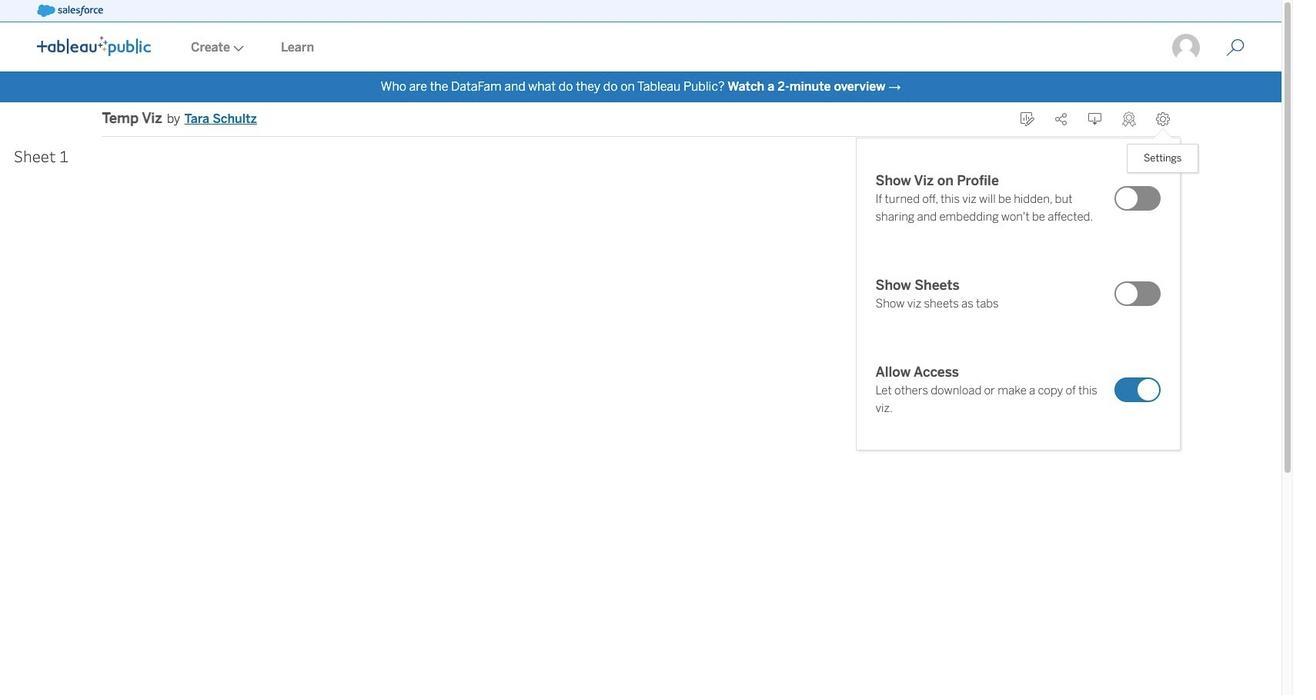 Task type: vqa. For each thing, say whether or not it's contained in the screenshot.
'Salesforce Logo'
yes



Task type: locate. For each thing, give the bounding box(es) containing it.
dialog
[[856, 129, 1180, 450]]

list options menu
[[856, 139, 1180, 450]]

1 menu item from the top
[[864, 146, 1172, 251]]

go to search image
[[1208, 38, 1263, 57]]

nominate for viz of the day image
[[1122, 112, 1136, 127]]

logo image
[[37, 36, 151, 56]]

edit image
[[1020, 112, 1034, 126]]

menu item
[[864, 146, 1172, 251], [864, 251, 1172, 338], [864, 338, 1172, 442]]



Task type: describe. For each thing, give the bounding box(es) containing it.
2 menu item from the top
[[864, 251, 1172, 338]]

3 menu item from the top
[[864, 338, 1172, 442]]

salesforce logo image
[[37, 5, 103, 17]]



